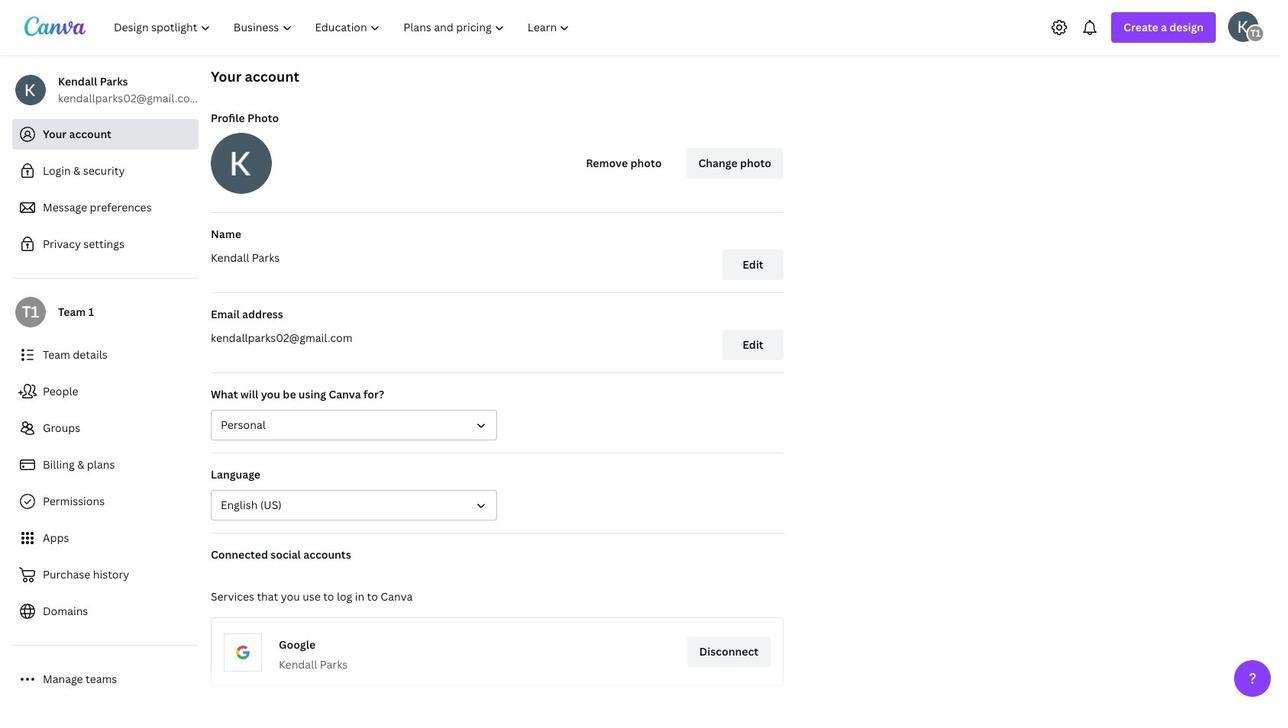 Task type: describe. For each thing, give the bounding box(es) containing it.
0 horizontal spatial team 1 element
[[15, 297, 46, 328]]

Language: English (US) button
[[211, 490, 497, 521]]

kendall parks image
[[1228, 11, 1259, 42]]

team 1 image
[[15, 297, 46, 328]]



Task type: locate. For each thing, give the bounding box(es) containing it.
0 vertical spatial team 1 element
[[1247, 24, 1265, 42]]

1 horizontal spatial team 1 element
[[1247, 24, 1265, 42]]

1 vertical spatial team 1 element
[[15, 297, 46, 328]]

top level navigation element
[[104, 12, 583, 43]]

team 1 element
[[1247, 24, 1265, 42], [15, 297, 46, 328]]

None button
[[211, 410, 497, 441]]

team 1 image
[[1247, 24, 1265, 42]]



Task type: vqa. For each thing, say whether or not it's contained in the screenshot.
"Search Field"
no



